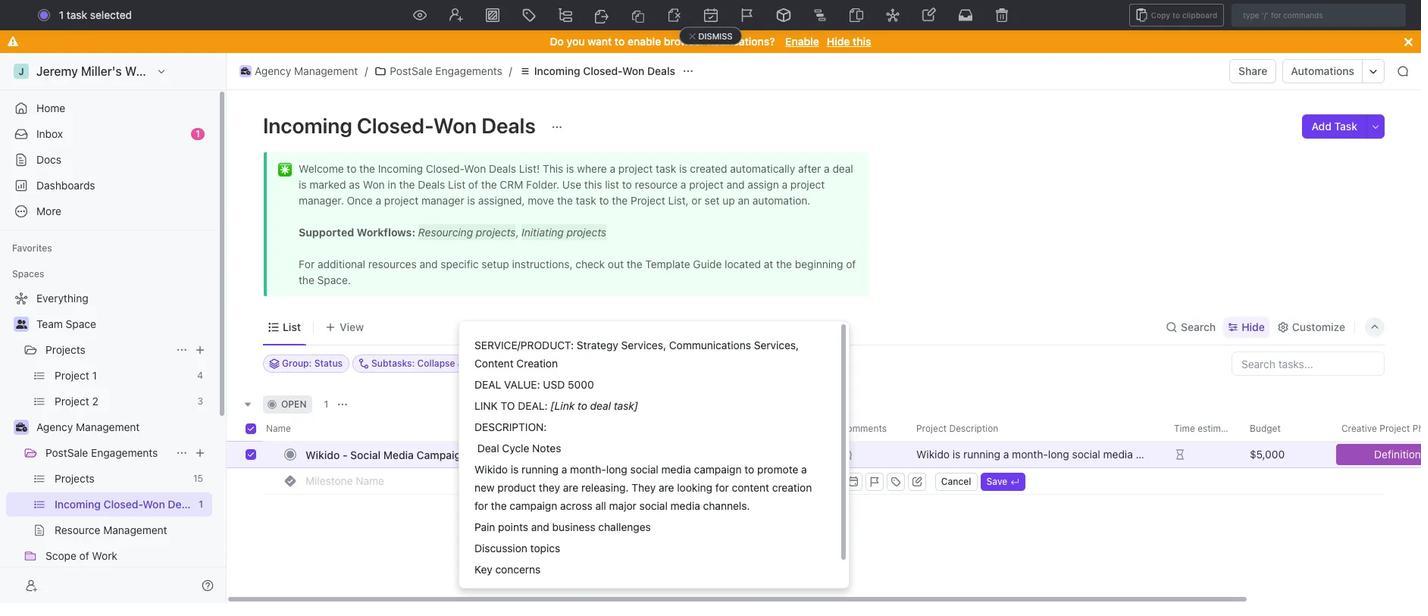 Task type: locate. For each thing, give the bounding box(es) containing it.
dropdown menu image up browser
[[667, 8, 681, 22]]

dashboards link
[[6, 174, 212, 198]]

15
[[193, 473, 203, 484]]

automations
[[1291, 64, 1354, 77]]

running
[[521, 463, 559, 476]]

browser
[[664, 35, 704, 48]]

0 vertical spatial deals
[[647, 64, 675, 77]]

1 horizontal spatial incoming
[[263, 113, 352, 138]]

0 horizontal spatial for
[[474, 499, 488, 512]]

a up the creation
[[801, 463, 807, 476]]

0 vertical spatial campaign
[[694, 463, 742, 476]]

project left description
[[916, 423, 947, 434]]

projects down team space on the left bottom of page
[[45, 343, 85, 356]]

0 horizontal spatial new
[[474, 481, 495, 494]]

deal
[[477, 442, 499, 455]]

usd
[[543, 378, 565, 391]]

wikido for wikido is running a month-long social media campaign to promote a new product they are releasing. they are looking for content creation for the campaign across all major social media channels.
[[474, 463, 508, 476]]

2
[[92, 395, 98, 408]]

enable
[[627, 35, 661, 48]]

long
[[606, 463, 627, 476]]

2 vertical spatial closed-
[[103, 498, 143, 511]]

2 horizontal spatial closed-
[[583, 64, 622, 77]]

1 vertical spatial incoming
[[263, 113, 352, 138]]

1 horizontal spatial hide
[[1242, 320, 1265, 333]]

0 horizontal spatial campaign
[[510, 499, 557, 512]]

0 horizontal spatial services,
[[621, 339, 666, 352]]

is
[[511, 463, 519, 476]]

to right the copy
[[1172, 11, 1180, 20]]

1 horizontal spatial campaign
[[694, 463, 742, 476]]

1 vertical spatial hide
[[1242, 320, 1265, 333]]

link
[[474, 399, 498, 412]]

postsale engagements inside sidebar navigation
[[45, 446, 158, 459]]

1 vertical spatial new
[[474, 481, 495, 494]]

1 horizontal spatial for
[[715, 481, 729, 494]]

everything link
[[6, 286, 209, 311]]

2 services, from the left
[[754, 339, 799, 352]]

all right collapse at the bottom
[[458, 358, 468, 369]]

project for project description
[[916, 423, 947, 434]]

services, up add
[[754, 339, 799, 352]]

closed- inside sidebar navigation
[[103, 498, 143, 511]]

hide left this
[[827, 35, 850, 48]]

collapse
[[417, 358, 455, 369]]

for left the
[[474, 499, 488, 512]]

projects link down team space link
[[45, 338, 170, 362]]

project description
[[916, 423, 998, 434]]

strategy
[[577, 339, 618, 352]]

wikido left -
[[305, 448, 340, 461]]

campaign
[[694, 463, 742, 476], [510, 499, 557, 512]]

0 horizontal spatial closed-
[[103, 498, 143, 511]]

this
[[853, 35, 871, 48]]

new
[[808, 383, 826, 392], [474, 481, 495, 494]]

add new status
[[789, 383, 858, 392]]

incoming closed-won deals link down want
[[515, 62, 679, 80]]

share button
[[1229, 59, 1277, 83]]

1 horizontal spatial a
[[801, 463, 807, 476]]

group: status
[[282, 358, 343, 369]]

1 horizontal spatial closed-
[[357, 113, 433, 138]]

creative project ph
[[1341, 423, 1421, 434]]

customize button
[[1272, 316, 1350, 338]]

projects for projects link to the top
[[45, 343, 85, 356]]

postsale engagements link
[[371, 62, 506, 80], [45, 441, 170, 465]]

share
[[1238, 64, 1267, 77]]

pain
[[474, 521, 495, 534]]

media up looking
[[661, 463, 691, 476]]

project up project 2
[[55, 369, 89, 382]]

project
[[55, 369, 89, 382], [55, 395, 89, 408], [916, 423, 947, 434], [1380, 423, 1410, 434]]

1 horizontal spatial postsale engagements link
[[371, 62, 506, 80]]

major
[[609, 499, 636, 512]]

jeremy miller's workspace
[[36, 64, 188, 78]]

services,
[[621, 339, 666, 352], [754, 339, 799, 352]]

0 horizontal spatial wikido
[[305, 448, 340, 461]]

copy
[[1151, 11, 1170, 20]]

1 vertical spatial postsale engagements
[[45, 446, 158, 459]]

new
[[1313, 8, 1335, 21]]

wikido inside the wikido is running a month-long social media campaign to promote a new product they are releasing. they are looking for content creation for the campaign across all major social media channels.
[[474, 463, 508, 476]]

2 vertical spatial deals
[[168, 498, 196, 511]]

0 horizontal spatial postsale engagements link
[[45, 441, 170, 465]]

[link
[[550, 399, 575, 412]]

promote
[[757, 463, 798, 476]]

tree inside sidebar navigation
[[6, 286, 212, 603]]

to up content
[[744, 463, 754, 476]]

hide right search
[[1242, 320, 1265, 333]]

challenges
[[598, 521, 651, 534]]

0 horizontal spatial incoming closed-won deals link
[[55, 493, 196, 517]]

jeremy miller's workspace, , element
[[14, 64, 29, 79]]

Search tasks... text field
[[1232, 352, 1384, 375]]

projects link up incoming closed-won deals 1
[[55, 467, 187, 491]]

2 vertical spatial incoming
[[55, 498, 101, 511]]

for up the channels.
[[715, 481, 729, 494]]

to inside the wikido is running a month-long social media campaign to promote a new product they are releasing. they are looking for content creation for the campaign across all major social media channels.
[[744, 463, 754, 476]]

2 horizontal spatial deals
[[647, 64, 675, 77]]

project inside project 2 "link"
[[55, 395, 89, 408]]

project left ph
[[1380, 423, 1410, 434]]

1 inside incoming closed-won deals 1
[[199, 499, 203, 510]]

deal
[[474, 378, 501, 391]]

0 horizontal spatial engagements
[[91, 446, 158, 459]]

0 vertical spatial agency
[[255, 64, 291, 77]]

wikido - social media campaign
[[305, 448, 467, 461]]

agency right business time icon at bottom left
[[36, 421, 73, 434]]

1 horizontal spatial services,
[[754, 339, 799, 352]]

are right they
[[659, 481, 674, 494]]

1 horizontal spatial are
[[659, 481, 674, 494]]

0 horizontal spatial won
[[143, 498, 165, 511]]

wikido down 'deal'
[[474, 463, 508, 476]]

tree
[[6, 286, 212, 603]]

incoming closed-won deals link up the resource management link
[[55, 493, 196, 517]]

project inside the 'creative project ph' dropdown button
[[1380, 423, 1410, 434]]

1 vertical spatial all
[[595, 499, 606, 512]]

tree containing everything
[[6, 286, 212, 603]]

management
[[294, 64, 358, 77], [76, 421, 140, 434], [103, 524, 167, 537]]

1 vertical spatial projects link
[[55, 467, 187, 491]]

a left 'month-'
[[561, 463, 567, 476]]

campaign up looking
[[694, 463, 742, 476]]

want
[[588, 35, 612, 48]]

0 horizontal spatial deals
[[168, 498, 196, 511]]

1 horizontal spatial won
[[433, 113, 477, 138]]

upgrade link
[[1214, 5, 1286, 26]]

1 vertical spatial wikido
[[474, 463, 508, 476]]

agency right business time image
[[255, 64, 291, 77]]

wikido - social media campaign link
[[302, 444, 525, 466]]

deal cycle notes
[[474, 442, 561, 455]]

budget button
[[1241, 417, 1332, 441]]

0 vertical spatial new
[[808, 383, 826, 392]]

0 horizontal spatial hide
[[827, 35, 850, 48]]

0 horizontal spatial agency
[[36, 421, 73, 434]]

agency management down 2
[[36, 421, 140, 434]]

time estimate
[[1174, 423, 1234, 434]]

customize
[[1292, 320, 1345, 333]]

1 vertical spatial agency management link
[[36, 415, 209, 440]]

social down they
[[639, 499, 668, 512]]

1 vertical spatial postsale engagements link
[[45, 441, 170, 465]]

hide
[[827, 35, 850, 48], [1242, 320, 1265, 333]]

1 horizontal spatial postsale engagements
[[390, 64, 502, 77]]

new right add
[[808, 383, 826, 392]]

1 vertical spatial agency management
[[36, 421, 140, 434]]

engagements
[[435, 64, 502, 77], [91, 446, 158, 459]]

0 horizontal spatial agency management link
[[36, 415, 209, 440]]

0 vertical spatial wikido
[[305, 448, 340, 461]]

media down looking
[[670, 499, 700, 512]]

services, right strategy
[[621, 339, 666, 352]]

0 vertical spatial won
[[622, 64, 644, 77]]

deals
[[647, 64, 675, 77], [481, 113, 536, 138], [168, 498, 196, 511]]

dropdown menu image
[[921, 7, 936, 22], [667, 8, 681, 22]]

they
[[632, 481, 656, 494]]

0 vertical spatial incoming closed-won deals link
[[515, 62, 679, 80]]

link to deal: [link to deal task]
[[474, 399, 638, 412]]

0 vertical spatial postsale
[[390, 64, 432, 77]]

0 horizontal spatial all
[[458, 358, 468, 369]]

campaign up and
[[510, 499, 557, 512]]

view button
[[320, 316, 369, 338]]

0 vertical spatial for
[[715, 481, 729, 494]]

social up they
[[630, 463, 658, 476]]

0 vertical spatial incoming closed-won deals
[[534, 64, 675, 77]]

1 horizontal spatial all
[[595, 499, 606, 512]]

0 vertical spatial incoming
[[534, 64, 580, 77]]

home link
[[6, 96, 212, 121]]

project left 2
[[55, 395, 89, 408]]

1 vertical spatial agency
[[36, 421, 73, 434]]

the
[[491, 499, 507, 512]]

value:
[[504, 378, 540, 391]]

0 horizontal spatial /
[[365, 64, 368, 77]]

pain points and business challenges
[[474, 521, 651, 534]]

0 vertical spatial agency management
[[255, 64, 358, 77]]

0 horizontal spatial agency management
[[36, 421, 140, 434]]

1 horizontal spatial wikido
[[474, 463, 508, 476]]

0 horizontal spatial incoming
[[55, 498, 101, 511]]

1 horizontal spatial /
[[509, 64, 512, 77]]

2 vertical spatial won
[[143, 498, 165, 511]]

agency management right business time image
[[255, 64, 358, 77]]

to inside dropdown button
[[1172, 11, 1180, 20]]

list
[[283, 320, 301, 333]]

competitors
[[474, 584, 535, 597]]

discussion
[[474, 542, 527, 555]]

are up across
[[563, 481, 578, 494]]

project inside project 1 link
[[55, 369, 89, 382]]

all
[[458, 358, 468, 369], [595, 499, 606, 512]]

1 vertical spatial incoming closed-won deals
[[263, 113, 540, 138]]

a
[[561, 463, 567, 476], [801, 463, 807, 476]]

cancel button
[[935, 473, 977, 491]]

new up the
[[474, 481, 495, 494]]

2 vertical spatial management
[[103, 524, 167, 537]]

to right want
[[615, 35, 625, 48]]

1 vertical spatial projects
[[55, 472, 95, 485]]

1 horizontal spatial incoming closed-won deals link
[[515, 62, 679, 80]]

add
[[1311, 120, 1332, 133]]

engagements inside sidebar navigation
[[91, 446, 158, 459]]

1 vertical spatial postsale
[[45, 446, 88, 459]]

incoming closed-won deals
[[534, 64, 675, 77], [263, 113, 540, 138]]

1 horizontal spatial postsale
[[390, 64, 432, 77]]

0 horizontal spatial postsale engagements
[[45, 446, 158, 459]]

project 1
[[55, 369, 97, 382]]

1 horizontal spatial agency
[[255, 64, 291, 77]]

hide button
[[1223, 316, 1269, 338]]

projects up resource
[[55, 472, 95, 485]]

dropdown menu image right ⌘k
[[921, 7, 936, 22]]

content
[[474, 357, 514, 370]]

0 horizontal spatial postsale
[[45, 446, 88, 459]]

1 horizontal spatial engagements
[[435, 64, 502, 77]]

copy to clipboard
[[1151, 11, 1217, 20]]

time estimate button
[[1165, 417, 1241, 441]]

for
[[715, 481, 729, 494], [474, 499, 488, 512]]

1 vertical spatial incoming closed-won deals link
[[55, 493, 196, 517]]

0 horizontal spatial a
[[561, 463, 567, 476]]

1 horizontal spatial agency management link
[[236, 62, 362, 80]]

all down releasing.
[[595, 499, 606, 512]]

5000
[[568, 378, 594, 391]]

view
[[340, 320, 364, 333]]

0 horizontal spatial are
[[563, 481, 578, 494]]

1 vertical spatial engagements
[[91, 446, 158, 459]]

you
[[567, 35, 585, 48]]

1 horizontal spatial deals
[[481, 113, 536, 138]]

1 vertical spatial management
[[76, 421, 140, 434]]

project inside dropdown button
[[916, 423, 947, 434]]

agency
[[255, 64, 291, 77], [36, 421, 73, 434]]

1 a from the left
[[561, 463, 567, 476]]



Task type: vqa. For each thing, say whether or not it's contained in the screenshot.
Jeremy Miller, , element corresponding to 3rd row
no



Task type: describe. For each thing, give the bounding box(es) containing it.
concerns
[[495, 563, 541, 576]]

project 2 link
[[55, 390, 191, 414]]

sidebar navigation
[[0, 53, 230, 603]]

add task
[[1311, 120, 1357, 133]]

hide inside dropdown button
[[1242, 320, 1265, 333]]

more
[[36, 205, 61, 218]]

1 / from the left
[[365, 64, 368, 77]]

workspace
[[125, 64, 188, 78]]

space
[[66, 318, 96, 330]]

group:
[[282, 358, 312, 369]]

0 vertical spatial closed-
[[583, 64, 622, 77]]

to left deal
[[577, 399, 587, 412]]

1 horizontal spatial dropdown menu image
[[921, 7, 936, 22]]

1 services, from the left
[[621, 339, 666, 352]]

1 vertical spatial for
[[474, 499, 488, 512]]

dismiss
[[698, 31, 732, 41]]

everything
[[36, 292, 88, 305]]

won inside sidebar navigation
[[143, 498, 165, 511]]

1 vertical spatial media
[[670, 499, 700, 512]]

⌘k
[[871, 8, 888, 21]]

add new status button
[[782, 383, 866, 392]]

business
[[552, 521, 595, 534]]

1 vertical spatial social
[[639, 499, 668, 512]]

set priority image
[[740, 8, 754, 22]]

estimate
[[1198, 423, 1234, 434]]

1 vertical spatial campaign
[[510, 499, 557, 512]]

0 horizontal spatial dropdown menu image
[[667, 8, 681, 22]]

subtasks:
[[371, 358, 415, 369]]

all inside the wikido is running a month-long social media campaign to promote a new product they are releasing. they are looking for content creation for the campaign across all major social media channels.
[[595, 499, 606, 512]]

creative
[[1341, 423, 1377, 434]]

looking
[[677, 481, 712, 494]]

postsale inside tree
[[45, 446, 88, 459]]

business time image
[[16, 423, 27, 432]]

0 vertical spatial postsale engagements link
[[371, 62, 506, 80]]

home
[[36, 102, 65, 114]]

scope
[[45, 549, 76, 562]]

project 2
[[55, 395, 98, 408]]

incoming inside sidebar navigation
[[55, 498, 101, 511]]

0 vertical spatial social
[[630, 463, 658, 476]]

campaign
[[417, 448, 467, 461]]

1 are from the left
[[563, 481, 578, 494]]

description:
[[474, 421, 547, 434]]

docs link
[[6, 148, 212, 172]]

management inside the resource management link
[[103, 524, 167, 537]]

add
[[789, 383, 806, 392]]

2 are from the left
[[659, 481, 674, 494]]

1 vertical spatial closed-
[[357, 113, 433, 138]]

Milestone Name text field
[[305, 468, 748, 493]]

2 a from the left
[[801, 463, 807, 476]]

user group image
[[16, 320, 27, 329]]

1 horizontal spatial new
[[808, 383, 826, 392]]

cancel
[[941, 476, 971, 487]]

creative project ph button
[[1332, 417, 1421, 441]]

team space link
[[36, 312, 209, 336]]

open
[[281, 399, 306, 410]]

j
[[18, 66, 24, 77]]

miller's
[[81, 64, 122, 78]]

creation
[[516, 357, 558, 370]]

0 vertical spatial hide
[[827, 35, 850, 48]]

team space
[[36, 318, 96, 330]]

2 horizontal spatial won
[[622, 64, 644, 77]]

task
[[67, 8, 87, 21]]

add task button
[[1302, 114, 1366, 139]]

notes
[[532, 442, 561, 455]]

0 vertical spatial postsale engagements
[[390, 64, 502, 77]]

type '/' for commands field
[[1232, 4, 1406, 27]]

business time image
[[241, 67, 250, 75]]

new button
[[1292, 3, 1344, 27]]

wikido for wikido - social media campaign
[[305, 448, 340, 461]]

search
[[1181, 320, 1216, 333]]

social
[[350, 448, 381, 461]]

status
[[828, 383, 858, 392]]

project for project 1
[[55, 369, 89, 382]]

inbox
[[36, 127, 63, 140]]

more button
[[6, 199, 212, 224]]

incoming closed-won deals 1
[[55, 498, 203, 511]]

new inside the wikido is running a month-long social media campaign to promote a new product they are releasing. they are looking for content creation for the campaign across all major social media channels.
[[474, 481, 495, 494]]

comments button
[[831, 417, 907, 441]]

0 vertical spatial projects link
[[45, 338, 170, 362]]

favorites
[[12, 243, 52, 254]]

across
[[560, 499, 592, 512]]

save button
[[980, 473, 1026, 491]]

1 vertical spatial deals
[[481, 113, 536, 138]]

list link
[[280, 316, 301, 338]]

service/product:
[[474, 339, 574, 352]]

1 horizontal spatial agency management
[[255, 64, 358, 77]]

releasing.
[[581, 481, 629, 494]]

definition button
[[1333, 441, 1421, 468]]

resource management
[[55, 524, 167, 537]]

deal:
[[518, 399, 548, 412]]

4
[[197, 370, 203, 381]]

agency inside sidebar navigation
[[36, 421, 73, 434]]

wikido is running a month-long social media campaign to promote a new product they are releasing. they are looking for content creation for the campaign across all major social media channels.
[[474, 463, 815, 512]]

deals inside the incoming closed-won deals link
[[647, 64, 675, 77]]

2 / from the left
[[509, 64, 512, 77]]

0 vertical spatial media
[[661, 463, 691, 476]]

agency management inside sidebar navigation
[[36, 421, 140, 434]]

favorites button
[[6, 239, 58, 258]]

spaces
[[12, 268, 44, 280]]

content
[[732, 481, 769, 494]]

projects for the bottommost projects link
[[55, 472, 95, 485]]

month-
[[570, 463, 606, 476]]

project for project 2
[[55, 395, 89, 408]]

0 vertical spatial engagements
[[435, 64, 502, 77]]

media
[[383, 448, 414, 461]]

project 1 link
[[55, 364, 191, 388]]

3
[[197, 396, 203, 407]]

scope of work
[[45, 549, 117, 562]]

scope of work link
[[45, 544, 209, 568]]

deals inside sidebar navigation
[[168, 498, 196, 511]]

of
[[79, 549, 89, 562]]

0 vertical spatial management
[[294, 64, 358, 77]]

0 vertical spatial agency management link
[[236, 62, 362, 80]]

to
[[501, 399, 515, 412]]

status
[[314, 358, 343, 369]]

1 vertical spatial won
[[433, 113, 477, 138]]

definition
[[1374, 448, 1421, 461]]

2 horizontal spatial incoming
[[534, 64, 580, 77]]

task]
[[614, 399, 638, 412]]

resource
[[55, 524, 100, 537]]

time
[[1174, 423, 1195, 434]]

selected
[[90, 8, 132, 21]]

they
[[539, 481, 560, 494]]

subtasks: collapse all
[[371, 358, 468, 369]]



